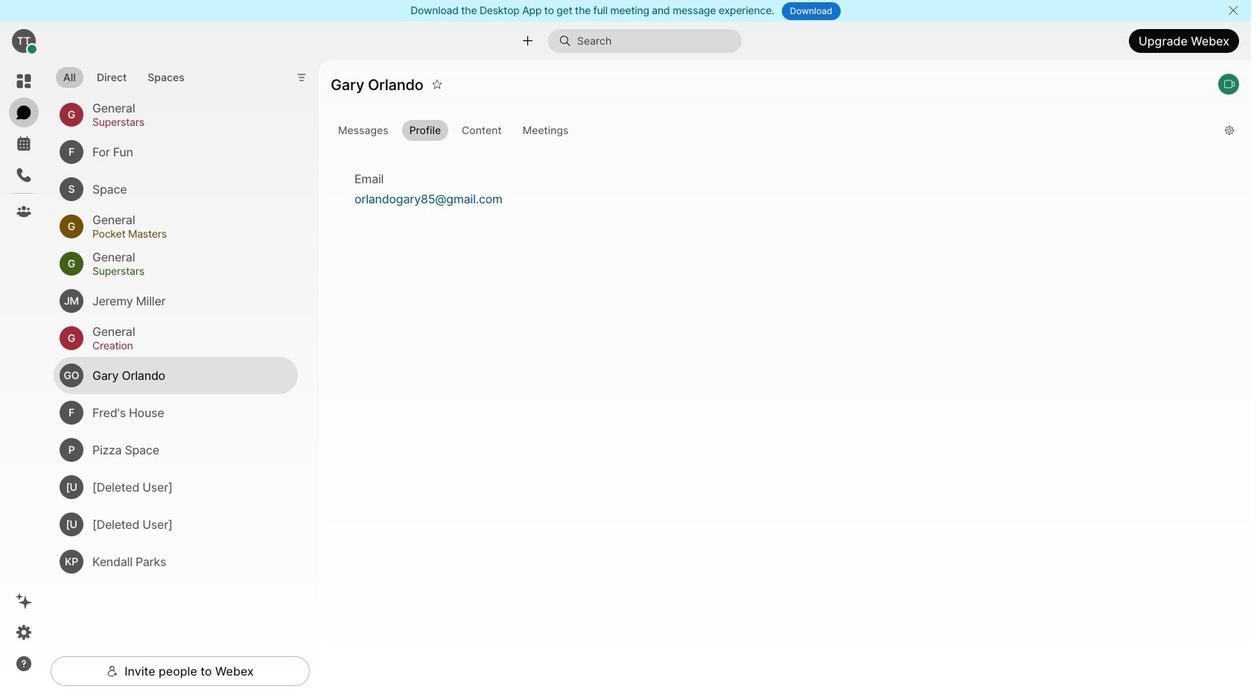 Task type: locate. For each thing, give the bounding box(es) containing it.
superstars element up for fun list item
[[92, 114, 280, 131]]

[deleted user] list item
[[54, 469, 298, 506], [54, 506, 298, 543]]

pocket masters element
[[92, 226, 280, 242]]

dashboard image
[[15, 72, 33, 90]]

wrapper image
[[559, 35, 577, 47], [107, 665, 119, 677]]

for fun list item
[[54, 134, 298, 171]]

tab list
[[52, 58, 196, 93]]

webex tab list
[[9, 66, 39, 226]]

superstars element
[[92, 114, 280, 131], [92, 263, 280, 280]]

1 vertical spatial wrapper image
[[107, 665, 119, 677]]

0 horizontal spatial wrapper image
[[107, 665, 119, 677]]

superstars element up jeremy miller list item
[[92, 263, 280, 280]]

cancel_16 image
[[1228, 4, 1239, 16]]

1 vertical spatial superstars element
[[92, 263, 280, 280]]

connect people image
[[521, 34, 535, 48]]

1 [deleted user] list item from the top
[[54, 469, 298, 506]]

group
[[331, 120, 1213, 144]]

creation element
[[92, 338, 280, 354]]

general list item
[[54, 96, 298, 134], [54, 208, 298, 245], [54, 245, 298, 283], [54, 320, 298, 357]]

space list item
[[54, 171, 298, 208]]

call on webex image
[[1224, 78, 1236, 90]]

navigation
[[0, 60, 48, 692]]

1 general list item from the top
[[54, 96, 298, 134]]

3 general list item from the top
[[54, 245, 298, 283]]

kendall parks list item
[[54, 543, 298, 581]]

1 horizontal spatial wrapper image
[[559, 35, 577, 47]]

2 superstars element from the top
[[92, 263, 280, 280]]

0 vertical spatial superstars element
[[92, 114, 280, 131]]

gary orlando list item
[[54, 357, 298, 394]]



Task type: vqa. For each thing, say whether or not it's contained in the screenshot.
top Superstars element
yes



Task type: describe. For each thing, give the bounding box(es) containing it.
meetings image
[[15, 135, 33, 153]]

filter by image
[[296, 72, 308, 84]]

settings image
[[15, 623, 33, 641]]

jeremy miller list item
[[54, 283, 298, 320]]

4 general list item from the top
[[54, 320, 298, 357]]

teams, has no new notifications image
[[15, 203, 33, 220]]

pizza space list item
[[54, 432, 298, 469]]

fred's house list item
[[54, 394, 298, 432]]

what's new image
[[15, 592, 33, 610]]

add to favorites image
[[432, 72, 442, 96]]

2 general list item from the top
[[54, 208, 298, 245]]

1 superstars element from the top
[[92, 114, 280, 131]]

2 [deleted user] list item from the top
[[54, 506, 298, 543]]

calls image
[[15, 166, 33, 184]]

view space settings image
[[1224, 118, 1235, 142]]

0 vertical spatial wrapper image
[[559, 35, 577, 47]]

wrapper image
[[27, 44, 37, 55]]

messaging, has no new notifications image
[[15, 104, 33, 121]]

help image
[[15, 655, 33, 673]]



